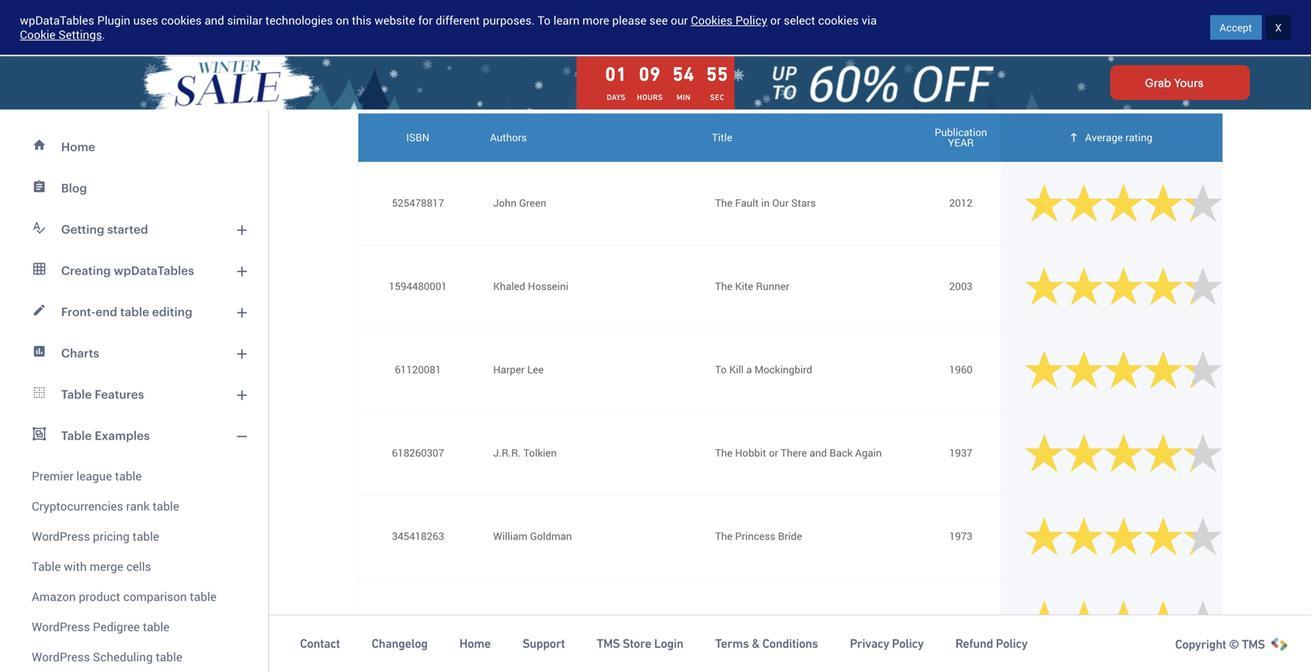 Task type: vqa. For each thing, say whether or not it's contained in the screenshot.


Task type: describe. For each thing, give the bounding box(es) containing it.
policy inside wpdatatables plugin uses cookies and similar technologies on this website for different purposes. to learn more please see our cookies policy or select cookies via cookie settings .
[[736, 12, 768, 28]]

terms & conditions link
[[715, 636, 818, 652]]

policy for privacy policy
[[892, 637, 924, 651]]

a
[[747, 363, 752, 377]]

2012
[[950, 196, 973, 210]]

wordpress for wordpress scheduling table
[[32, 649, 90, 665]]

select
[[784, 12, 816, 28]]

support link
[[523, 636, 565, 652]]

creating wpdatatables link
[[10, 250, 259, 291]]

more
[[583, 12, 610, 28]]

via
[[862, 12, 877, 28]]

our
[[773, 196, 789, 210]]

pricing
[[93, 528, 130, 545]]

0 horizontal spatial tms
[[597, 637, 620, 651]]

10
[[1089, 84, 1101, 98]]

©
[[1229, 638, 1240, 652]]

print button
[[472, 37, 543, 69]]

the hobbit or there and back again
[[715, 446, 882, 460]]

table examples link
[[10, 415, 259, 457]]

isbn
[[406, 130, 430, 144]]

cookies policy link
[[691, 12, 768, 28]]

1 horizontal spatial and
[[742, 613, 760, 627]]

changelog link
[[372, 636, 428, 652]]

table right comparison
[[190, 589, 217, 605]]

learn
[[554, 12, 580, 28]]

1 horizontal spatial tms
[[1242, 638, 1266, 652]]

front-end table editing link
[[10, 291, 259, 333]]

prejudice
[[762, 613, 806, 627]]

premier
[[32, 468, 73, 484]]

plugin
[[97, 12, 130, 28]]

in
[[762, 196, 770, 210]]

publication
[[935, 125, 988, 139]]

wordpress for wordpress pedigree table
[[32, 619, 90, 635]]

cookie settings button
[[20, 27, 102, 42]]

creating wpdatatables
[[61, 264, 194, 277]]

1973
[[950, 529, 973, 544]]

1813
[[950, 613, 973, 627]]

get
[[1194, 20, 1211, 35]]

khaled
[[493, 279, 526, 294]]

scheduling
[[93, 649, 153, 665]]

★★★★★ for 1960
[[1025, 342, 1223, 396]]

wordpress pedigree table
[[32, 619, 170, 635]]

blog link
[[10, 168, 259, 209]]

or inside wpdatatables plugin uses cookies and similar technologies on this website for different purposes. to learn more please see our cookies policy or select cookies via cookie settings .
[[771, 12, 781, 28]]

privacy
[[850, 637, 890, 651]]

premier league table
[[32, 468, 142, 484]]

average rating
[[1086, 130, 1153, 144]]

harper lee
[[493, 363, 544, 377]]

wpdatatables inside wpdatatables plugin uses cookies and similar technologies on this website for different purposes. to learn more please see our cookies policy or select cookies via cookie settings .
[[20, 12, 94, 28]]

table for league
[[115, 468, 142, 484]]

★★★★★ for 1937
[[1025, 426, 1223, 479]]

get started link
[[1149, 9, 1296, 47]]

table for pricing
[[133, 528, 159, 545]]

charts
[[61, 346, 99, 360]]

privacy policy
[[850, 637, 924, 651]]

1594480001
[[389, 279, 447, 294]]

★★★★★ for 2003
[[1025, 259, 1223, 312]]

started
[[107, 222, 148, 236]]

table for table features
[[61, 387, 92, 401]]

authors
[[490, 130, 527, 144]]

j.r.r. tolkien
[[493, 446, 557, 460]]

john
[[493, 196, 517, 210]]

khaled hosseini
[[493, 279, 569, 294]]

★★★★★ for 2012
[[1025, 175, 1223, 229]]

cryptocurrencies rank table
[[32, 498, 179, 514]]

austen
[[519, 613, 552, 627]]

pride
[[715, 613, 740, 627]]

average
[[1086, 130, 1123, 144]]

green
[[519, 196, 547, 210]]

started
[[1214, 20, 1251, 35]]

creating
[[61, 264, 111, 277]]

jane
[[493, 613, 516, 627]]

see
[[650, 12, 668, 28]]

publication year
[[935, 125, 988, 150]]

54
[[673, 63, 695, 85]]

publication year: activate to sort column ascending element
[[922, 114, 1001, 162]]

get started
[[1194, 20, 1251, 35]]

1937
[[950, 446, 973, 460]]

similar
[[227, 12, 263, 28]]

copyright © tms
[[1176, 638, 1266, 652]]

pride and prejudice
[[715, 613, 806, 627]]

1 cookies from the left
[[161, 12, 202, 28]]

technologies
[[265, 12, 333, 28]]

table with merge cells link
[[10, 552, 259, 582]]

pedigree
[[93, 619, 140, 635]]

authors: activate to sort column ascending element
[[478, 114, 700, 162]]

back
[[830, 446, 853, 460]]

isbn: activate to sort column ascending element
[[358, 114, 478, 162]]

jane austen
[[493, 613, 552, 627]]

the princess bride
[[715, 529, 802, 544]]

features
[[95, 387, 144, 401]]

the for the kite runner
[[715, 279, 733, 294]]

terms & conditions
[[715, 637, 818, 651]]

accept
[[1220, 20, 1253, 35]]

please
[[612, 12, 647, 28]]

table for rank
[[153, 498, 179, 514]]

uses
[[133, 12, 158, 28]]

55
[[707, 63, 729, 85]]

runner
[[756, 279, 790, 294]]



Task type: locate. For each thing, give the bounding box(es) containing it.
there
[[781, 446, 807, 460]]

wpdatatables left .
[[20, 12, 94, 28]]

with
[[64, 559, 87, 575]]

william
[[493, 529, 528, 544]]

1 vertical spatial home
[[460, 637, 491, 651]]

1 vertical spatial wpdatatables
[[114, 264, 194, 277]]

the left princess
[[715, 529, 733, 544]]

amazon product comparison table link
[[10, 582, 259, 612]]

525478817
[[392, 196, 444, 210]]

tms left store
[[597, 637, 620, 651]]

wpdatatables up the editing
[[114, 264, 194, 277]]

editing
[[152, 305, 193, 319]]

title
[[712, 130, 733, 144]]

different
[[436, 12, 480, 28]]

terms
[[715, 637, 749, 651]]

policy inside privacy policy link
[[892, 637, 924, 651]]

and for cookies
[[205, 12, 224, 28]]

table for pedigree
[[143, 619, 170, 635]]

refund policy
[[956, 637, 1028, 651]]

1960
[[950, 363, 973, 377]]

home link left support
[[460, 636, 491, 652]]

to left the "kill"
[[715, 363, 727, 377]]

2 vertical spatial table
[[32, 559, 61, 575]]

store
[[623, 637, 652, 651]]

changelog
[[372, 637, 428, 651]]

wpdatatables plugin uses cookies and similar technologies on this website for different purposes. to learn more please see our cookies policy or select cookies via cookie settings .
[[20, 12, 877, 42]]

2 wordpress from the top
[[32, 619, 90, 635]]

purposes.
[[483, 12, 535, 28]]

the for the fault in our stars
[[715, 196, 733, 210]]

wordpress down wordpress pedigree table
[[32, 649, 90, 665]]

0 vertical spatial and
[[205, 12, 224, 28]]

5 ★★★★★ from the top
[[1025, 509, 1223, 563]]

and left similar
[[205, 12, 224, 28]]

1 vertical spatial table
[[61, 429, 92, 443]]

★★★★★ for 1973
[[1025, 509, 1223, 563]]

wordpress inside 'link'
[[32, 619, 90, 635]]

wpdatatables - tables and charts manager wordpress plugin image
[[16, 13, 168, 42]]

0 horizontal spatial to
[[538, 12, 551, 28]]

x
[[1276, 20, 1282, 35]]

0 horizontal spatial cookies
[[161, 12, 202, 28]]

1 horizontal spatial policy
[[892, 637, 924, 651]]

0 vertical spatial wpdatatables
[[20, 12, 94, 28]]

table
[[61, 387, 92, 401], [61, 429, 92, 443], [32, 559, 61, 575]]

min
[[677, 93, 691, 102]]

days
[[607, 93, 626, 102]]

table inside table examples 'link'
[[61, 429, 92, 443]]

01
[[605, 63, 627, 85]]

2003
[[950, 279, 973, 294]]

or
[[771, 12, 781, 28], [769, 446, 779, 460]]

table for table examples
[[61, 429, 92, 443]]

wordpress up with
[[32, 528, 90, 545]]

columns button
[[358, 37, 462, 69]]

wordpress scheduling table link
[[10, 642, 259, 672]]

the for the princess bride
[[715, 529, 733, 544]]

0 horizontal spatial and
[[205, 12, 224, 28]]

wordpress pricing table
[[32, 528, 159, 545]]

to kill a mockingbird
[[715, 363, 813, 377]]

rating
[[1126, 130, 1153, 144]]

cookies left via
[[818, 12, 859, 28]]

or left the select
[[771, 12, 781, 28]]

★★★★★
[[1025, 175, 1223, 229], [1025, 259, 1223, 312], [1025, 342, 1223, 396], [1025, 426, 1223, 479], [1025, 509, 1223, 563], [1025, 592, 1223, 646]]

tms store login
[[597, 637, 684, 651]]

0 vertical spatial to
[[538, 12, 551, 28]]

3 ★★★★★ from the top
[[1025, 342, 1223, 396]]

1 horizontal spatial wpdatatables
[[114, 264, 194, 277]]

table down charts at the left bottom
[[61, 387, 92, 401]]

table for scheduling
[[156, 649, 183, 665]]

hosseini
[[528, 279, 569, 294]]

rank
[[126, 498, 150, 514]]

grab
[[1146, 76, 1172, 89]]

table up premier league table
[[61, 429, 92, 443]]

1 vertical spatial wordpress
[[32, 619, 90, 635]]

2 ★★★★★ from the top
[[1025, 259, 1223, 312]]

0 horizontal spatial home link
[[10, 126, 259, 168]]

year
[[948, 135, 974, 150]]

j.r.r.
[[493, 446, 521, 460]]

1 vertical spatial to
[[715, 363, 727, 377]]

refund policy link
[[956, 636, 1028, 652]]

0 vertical spatial or
[[771, 12, 781, 28]]

entries
[[1176, 83, 1211, 97]]

0 vertical spatial home link
[[10, 126, 259, 168]]

website
[[375, 12, 415, 28]]

1 horizontal spatial home
[[460, 637, 491, 651]]

princess
[[735, 529, 776, 544]]

1 vertical spatial and
[[810, 446, 827, 460]]

4 the from the top
[[715, 529, 733, 544]]

0 horizontal spatial policy
[[736, 12, 768, 28]]

1 wordpress from the top
[[32, 528, 90, 545]]

table up cells
[[133, 528, 159, 545]]

1 horizontal spatial cookies
[[818, 12, 859, 28]]

refund
[[956, 637, 994, 651]]

title: activate to sort column ascending element
[[700, 114, 922, 162]]

table down comparison
[[143, 619, 170, 635]]

2 horizontal spatial and
[[810, 446, 827, 460]]

yours
[[1175, 76, 1204, 89]]

to left learn
[[538, 12, 551, 28]]

2 vertical spatial wordpress
[[32, 649, 90, 665]]

goldman
[[530, 529, 572, 544]]

1 vertical spatial or
[[769, 446, 779, 460]]

settings
[[58, 27, 102, 42]]

and
[[205, 12, 224, 28], [810, 446, 827, 460], [742, 613, 760, 627]]

0 horizontal spatial wpdatatables
[[20, 12, 94, 28]]

1 horizontal spatial to
[[715, 363, 727, 377]]

the for the hobbit or there and back again
[[715, 446, 733, 460]]

wordpress pricing table link
[[10, 522, 259, 552]]

wordpress scheduling table
[[32, 649, 183, 665]]

home left support
[[460, 637, 491, 651]]

3 wordpress from the top
[[32, 649, 90, 665]]

0 horizontal spatial home
[[61, 140, 95, 154]]

again
[[855, 446, 882, 460]]

table right rank
[[153, 498, 179, 514]]

the left fault
[[715, 196, 733, 210]]

09
[[639, 63, 661, 85]]

tms right ©
[[1242, 638, 1266, 652]]

end
[[96, 305, 117, 319]]

2 cookies from the left
[[818, 12, 859, 28]]

the left hobbit
[[715, 446, 733, 460]]

the fault in our stars
[[715, 196, 816, 210]]

policy for refund policy
[[996, 637, 1028, 651]]

6 ★★★★★ from the top
[[1025, 592, 1223, 646]]

4 ★★★★★ from the top
[[1025, 426, 1223, 479]]

policy right refund
[[996, 637, 1028, 651]]

hours
[[637, 93, 663, 102]]

getting started link
[[10, 209, 259, 250]]

2 horizontal spatial policy
[[996, 637, 1028, 651]]

table right end
[[120, 305, 149, 319]]

policy inside refund policy link
[[996, 637, 1028, 651]]

policy right cookies on the top of page
[[736, 12, 768, 28]]

wordpress for wordpress pricing table
[[32, 528, 90, 545]]

or left there
[[769, 446, 779, 460]]

1 vertical spatial home link
[[460, 636, 491, 652]]

mockingbird
[[755, 363, 813, 377]]

wordpress down amazon
[[32, 619, 90, 635]]

accept button
[[1211, 15, 1262, 40]]

Search form search field
[[334, 17, 866, 38]]

tolkien
[[524, 446, 557, 460]]

front-
[[61, 305, 96, 319]]

cells
[[126, 559, 151, 575]]

table inside table features link
[[61, 387, 92, 401]]

lee
[[527, 363, 544, 377]]

and left back
[[810, 446, 827, 460]]

61120081
[[395, 363, 441, 377]]

average rating: activate to sort column ascending element
[[1001, 114, 1223, 162]]

2 vertical spatial and
[[742, 613, 760, 627]]

1 horizontal spatial home link
[[460, 636, 491, 652]]

home up blog
[[61, 140, 95, 154]]

home inside home link
[[61, 140, 95, 154]]

0 vertical spatial home
[[61, 140, 95, 154]]

and for there
[[810, 446, 827, 460]]

amazon
[[32, 589, 76, 605]]

table with merge cells
[[32, 559, 151, 575]]

★★★★★ for 1813
[[1025, 592, 1223, 646]]

john green
[[493, 196, 547, 210]]

home link up blog
[[10, 126, 259, 168]]

columns
[[391, 46, 435, 61]]

cookies right uses
[[161, 12, 202, 28]]

on
[[336, 12, 349, 28]]

and right pride
[[742, 613, 760, 627]]

table features link
[[10, 374, 259, 415]]

sec
[[710, 93, 725, 102]]

tms store login link
[[597, 636, 684, 652]]

table for table with merge cells
[[32, 559, 61, 575]]

table up the cryptocurrencies rank table link
[[115, 468, 142, 484]]

1 the from the top
[[715, 196, 733, 210]]

table down wordpress pedigree table 'link'
[[156, 649, 183, 665]]

table inside table with merge cells 'link'
[[32, 559, 61, 575]]

the left kite at the top
[[715, 279, 733, 294]]

copyright
[[1176, 638, 1227, 652]]

2 the from the top
[[715, 279, 733, 294]]

3 the from the top
[[715, 446, 733, 460]]

0 vertical spatial table
[[61, 387, 92, 401]]

cryptocurrencies
[[32, 498, 123, 514]]

policy right privacy
[[892, 637, 924, 651]]

league
[[76, 468, 112, 484]]

0 vertical spatial wordpress
[[32, 528, 90, 545]]

618260307
[[392, 446, 444, 460]]

table examples
[[61, 429, 150, 443]]

1 ★★★★★ from the top
[[1025, 175, 1223, 229]]

table left with
[[32, 559, 61, 575]]

and inside wpdatatables plugin uses cookies and similar technologies on this website for different purposes. to learn more please see our cookies policy or select cookies via cookie settings .
[[205, 12, 224, 28]]

table for end
[[120, 305, 149, 319]]

to inside wpdatatables plugin uses cookies and similar technologies on this website for different purposes. to learn more please see our cookies policy or select cookies via cookie settings .
[[538, 12, 551, 28]]

stars
[[792, 196, 816, 210]]



